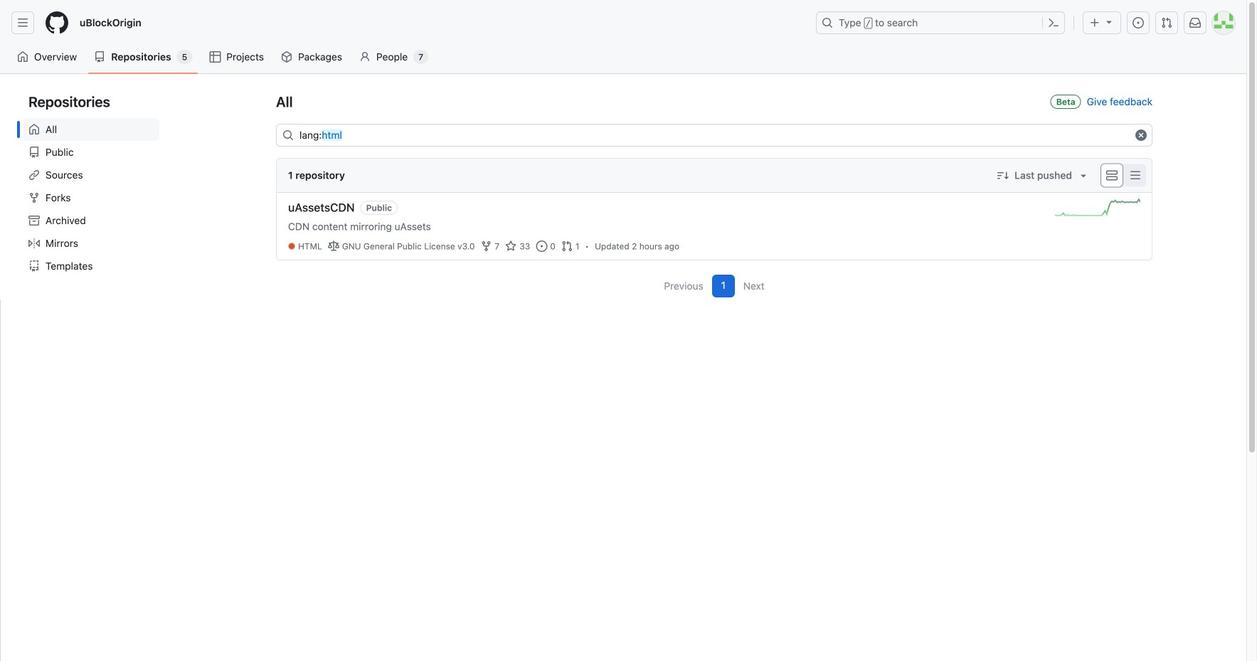Task type: vqa. For each thing, say whether or not it's contained in the screenshot.
Least recently updated
no



Task type: describe. For each thing, give the bounding box(es) containing it.
repo forked image
[[28, 192, 40, 204]]

1 pull request image
[[561, 241, 573, 252]]

search image
[[282, 130, 294, 141]]

rows image
[[1107, 170, 1118, 181]]

7 forks image
[[481, 241, 492, 252]]

repositories list display density element
[[1101, 163, 1147, 188]]

home image
[[28, 124, 40, 135]]

triangle down image
[[1104, 16, 1115, 27]]

uassetscdn. list item
[[277, 193, 1152, 260]]

mirror image
[[28, 238, 40, 249]]

three bars image
[[1130, 170, 1141, 181]]

command palette image
[[1048, 17, 1060, 28]]

archive image
[[28, 215, 40, 226]]

0 issues image
[[536, 241, 547, 252]]

sort desc image
[[998, 170, 1009, 181]]

issue opened image
[[1133, 17, 1144, 28]]



Task type: locate. For each thing, give the bounding box(es) containing it.
sc 9kayk9 0 image
[[328, 241, 339, 252]]

git pull request image
[[1161, 17, 1173, 28]]

33 stars image
[[505, 241, 517, 252]]

notifications image
[[1190, 17, 1201, 28]]

home image
[[17, 51, 28, 63]]

1 horizontal spatial repo image
[[94, 51, 105, 63]]

0 horizontal spatial repo image
[[28, 147, 40, 158]]

person image
[[359, 51, 371, 63]]

0 vertical spatial repo image
[[94, 51, 105, 63]]

plus image
[[1089, 17, 1101, 28]]

1 vertical spatial repo image
[[28, 147, 40, 158]]

link image
[[28, 169, 40, 181]]

table image
[[209, 51, 221, 63]]

clear filter image
[[1136, 130, 1147, 141]]

package image
[[281, 51, 292, 63]]

triangle down image
[[1078, 170, 1089, 181]]

homepage image
[[46, 11, 68, 34]]

past year of activity image
[[1055, 199, 1141, 216]]

repo image
[[94, 51, 105, 63], [28, 147, 40, 158]]

repo template image
[[28, 260, 40, 272]]



